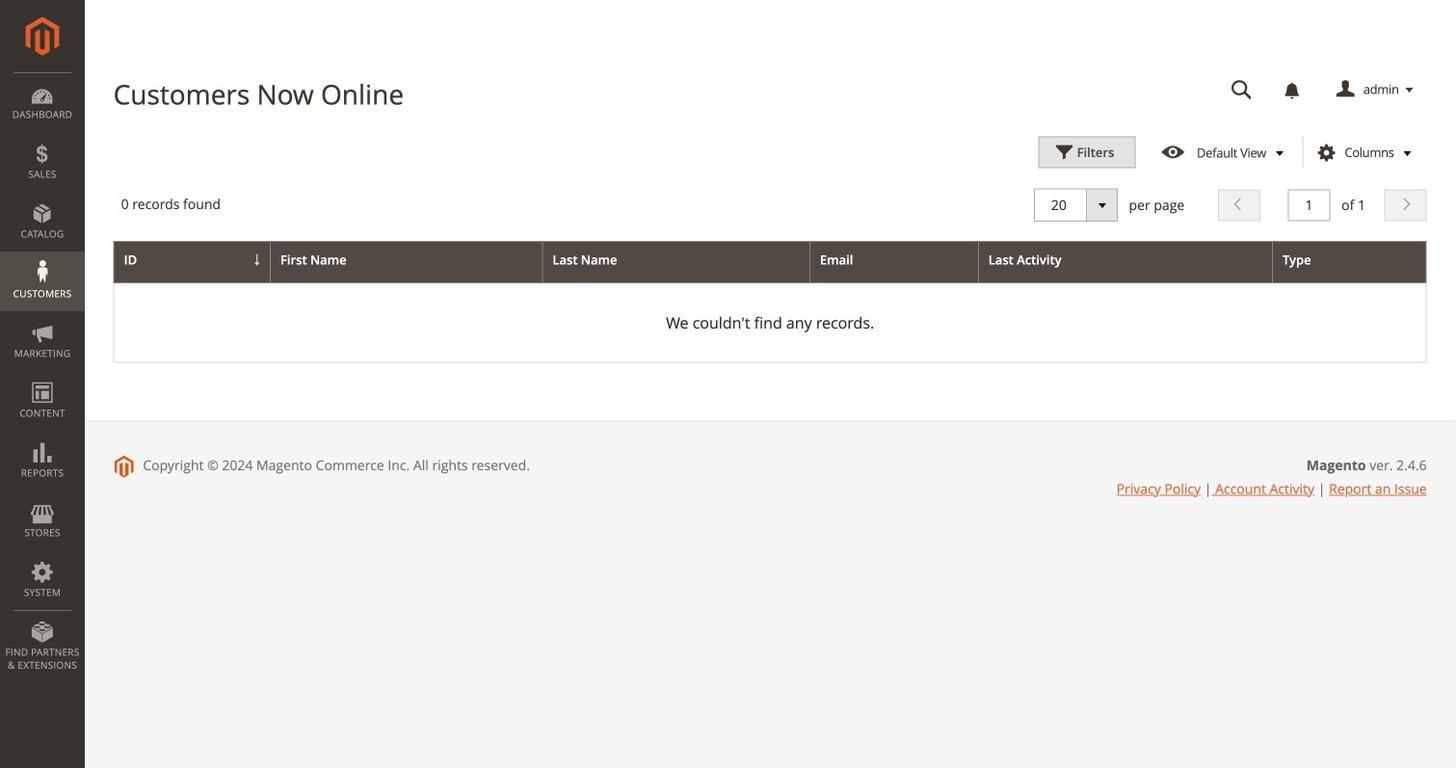 Task type: locate. For each thing, give the bounding box(es) containing it.
None text field
[[1218, 73, 1267, 107], [1050, 195, 1108, 215], [1218, 73, 1267, 107], [1050, 195, 1108, 215]]

menu bar
[[0, 72, 85, 682]]

None number field
[[1289, 190, 1331, 221]]



Task type: describe. For each thing, give the bounding box(es) containing it.
magento admin panel image
[[26, 16, 59, 56]]



